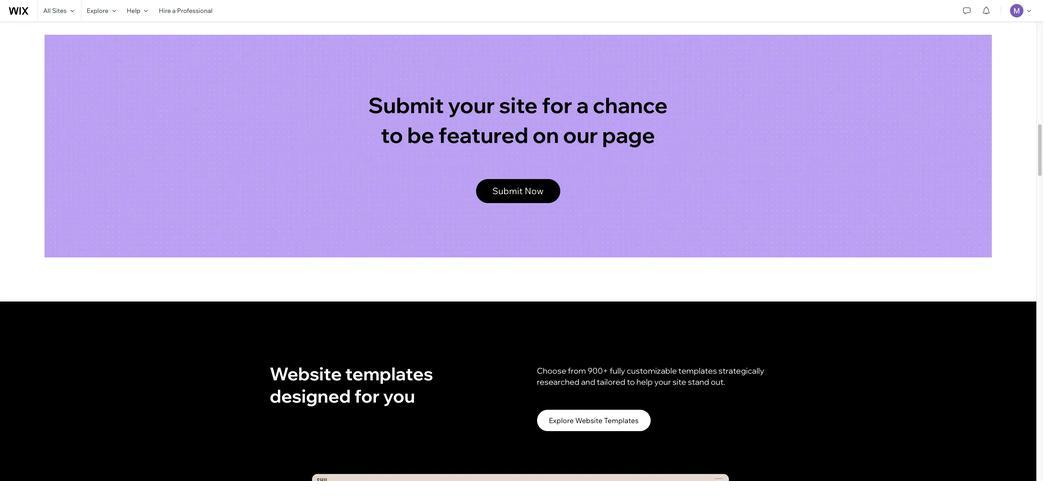 Task type: describe. For each thing, give the bounding box(es) containing it.
a
[[172, 7, 176, 15]]

explore
[[87, 7, 109, 15]]

hire
[[159, 7, 171, 15]]

hire a professional link
[[153, 0, 218, 21]]

all sites
[[43, 7, 67, 15]]

professional
[[177, 7, 213, 15]]

sites
[[52, 7, 67, 15]]

all
[[43, 7, 51, 15]]



Task type: vqa. For each thing, say whether or not it's contained in the screenshot.
Professional at top left
yes



Task type: locate. For each thing, give the bounding box(es) containing it.
help
[[127, 7, 141, 15]]

help button
[[121, 0, 153, 21]]

hire a professional
[[159, 7, 213, 15]]



